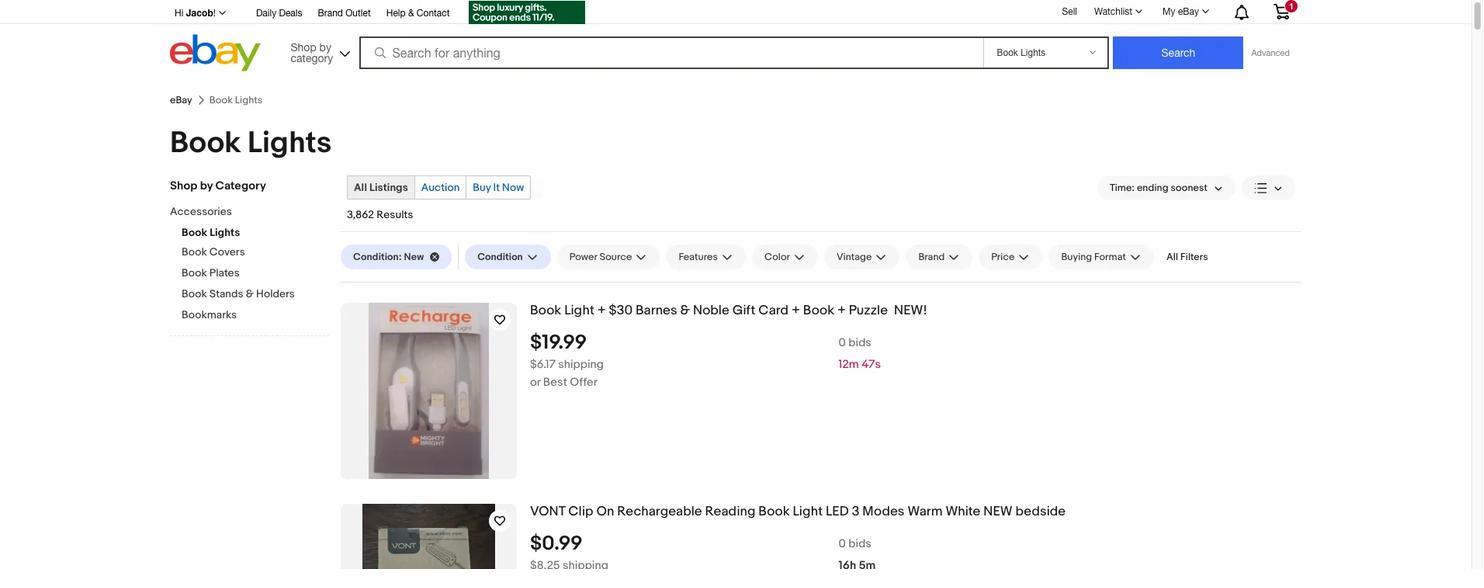 Task type: vqa. For each thing, say whether or not it's contained in the screenshot.
eBay
yes



Task type: locate. For each thing, give the bounding box(es) containing it.
vont clip on rechargeable reading book light led 3 modes warm white new bedside link
[[530, 504, 1302, 520]]

book left covers
[[182, 245, 207, 259]]

1 horizontal spatial shop
[[291, 41, 317, 53]]

it
[[493, 181, 500, 194]]

& down book plates "link" in the left top of the page
[[246, 287, 254, 300]]

by up accessories
[[200, 179, 213, 193]]

help & contact
[[386, 8, 450, 19]]

1 vertical spatial by
[[200, 179, 213, 193]]

0 vertical spatial 0
[[839, 335, 846, 350]]

card
[[759, 303, 789, 318]]

1 vertical spatial bids
[[849, 536, 872, 551]]

shop inside shop by category
[[291, 41, 317, 53]]

buy it now
[[473, 181, 524, 194]]

0 vertical spatial &
[[408, 8, 414, 19]]

light up $19.99
[[565, 303, 595, 318]]

brand inside dropdown button
[[919, 251, 945, 263]]

deals
[[279, 8, 302, 19]]

2 vertical spatial &
[[681, 303, 690, 318]]

1 0 from the top
[[839, 335, 846, 350]]

source
[[600, 251, 632, 263]]

bids
[[849, 335, 872, 350], [849, 536, 872, 551]]

power source
[[570, 251, 632, 263]]

buying format
[[1062, 251, 1126, 263]]

shop up accessories
[[170, 179, 197, 193]]

barnes
[[636, 303, 678, 318]]

light left led
[[793, 504, 823, 519]]

0 up the 12m
[[839, 335, 846, 350]]

0 vertical spatial bids
[[849, 335, 872, 350]]

shop down deals
[[291, 41, 317, 53]]

listings
[[370, 181, 408, 194]]

0 horizontal spatial by
[[200, 179, 213, 193]]

condition:
[[353, 251, 402, 263]]

by inside shop by category
[[320, 41, 331, 53]]

power
[[570, 251, 597, 263]]

None submit
[[1114, 36, 1244, 69]]

brand left outlet
[[318, 8, 343, 19]]

0 horizontal spatial lights
[[210, 226, 240, 239]]

jacob
[[186, 7, 213, 19]]

1 bids from the top
[[849, 335, 872, 350]]

0 vertical spatial ebay
[[1178, 6, 1199, 17]]

0 vertical spatial light
[[565, 303, 595, 318]]

0 horizontal spatial +
[[598, 303, 606, 318]]

1 vertical spatial lights
[[210, 226, 240, 239]]

bids down 3
[[849, 536, 872, 551]]

by for category
[[320, 41, 331, 53]]

all up the 3,862
[[354, 181, 367, 194]]

white
[[946, 504, 981, 519]]

none submit inside the shop by category 'banner'
[[1114, 36, 1244, 69]]

help
[[386, 8, 406, 19]]

shop for shop by category
[[291, 41, 317, 53]]

all inside all listings link
[[354, 181, 367, 194]]

format
[[1095, 251, 1126, 263]]

condition: new link
[[341, 245, 452, 269]]

book light + $30 barnes & noble gift card + book + puzzle  new!
[[530, 303, 928, 318]]

1 horizontal spatial +
[[792, 303, 800, 318]]

color button
[[752, 245, 818, 269]]

rechargeable
[[617, 504, 702, 519]]

features button
[[666, 245, 746, 269]]

lights inside accessories book lights book covers book plates book stands & holders bookmarks
[[210, 226, 240, 239]]

led
[[826, 504, 849, 519]]

0 horizontal spatial all
[[354, 181, 367, 194]]

1 vertical spatial ebay
[[170, 94, 192, 106]]

1 vertical spatial &
[[246, 287, 254, 300]]

price
[[992, 251, 1015, 263]]

0 bids
[[839, 536, 872, 551]]

2 + from the left
[[792, 303, 800, 318]]

0 inside 0 bids $6.17 shipping
[[839, 335, 846, 350]]

$6.17
[[530, 357, 556, 372]]

holders
[[256, 287, 295, 300]]

0 vertical spatial brand
[[318, 8, 343, 19]]

condition button
[[465, 245, 551, 269]]

brand for brand outlet
[[318, 8, 343, 19]]

watchlist link
[[1086, 2, 1150, 21]]

1 horizontal spatial light
[[793, 504, 823, 519]]

all inside all filters button
[[1167, 251, 1179, 263]]

0 horizontal spatial shop
[[170, 179, 197, 193]]

1 vertical spatial shop
[[170, 179, 197, 193]]

gift
[[733, 303, 756, 318]]

2 bids from the top
[[849, 536, 872, 551]]

on
[[597, 504, 614, 519]]

book light + $30 barnes & noble gift card + book + puzzle  new! link
[[530, 303, 1302, 319]]

sell link
[[1055, 6, 1085, 17]]

my ebay link
[[1155, 2, 1217, 21]]

by
[[320, 41, 331, 53], [200, 179, 213, 193]]

ebay inside account "navigation"
[[1178, 6, 1199, 17]]

shop by category banner
[[166, 0, 1302, 75]]

light
[[565, 303, 595, 318], [793, 504, 823, 519]]

lights up covers
[[210, 226, 240, 239]]

accessories link
[[170, 205, 318, 220]]

shop
[[291, 41, 317, 53], [170, 179, 197, 193]]

best
[[543, 375, 567, 390]]

0 down led
[[839, 536, 846, 551]]

0 vertical spatial lights
[[248, 125, 332, 161]]

3,862
[[347, 208, 374, 221]]

2 0 from the top
[[839, 536, 846, 551]]

lights
[[248, 125, 332, 161], [210, 226, 240, 239]]

book up shop by category
[[170, 125, 241, 161]]

1 horizontal spatial &
[[408, 8, 414, 19]]

all for all filters
[[1167, 251, 1179, 263]]

2 horizontal spatial +
[[838, 303, 846, 318]]

shop by category
[[170, 179, 266, 193]]

buying format button
[[1049, 245, 1154, 269]]

my ebay
[[1163, 6, 1199, 17]]

$19.99
[[530, 331, 587, 355]]

0 vertical spatial shop
[[291, 41, 317, 53]]

& right help
[[408, 8, 414, 19]]

1 horizontal spatial by
[[320, 41, 331, 53]]

advanced
[[1252, 48, 1290, 57]]

1 horizontal spatial brand
[[919, 251, 945, 263]]

0 vertical spatial by
[[320, 41, 331, 53]]

brand up book light + $30 barnes & noble gift card + book + puzzle  new! link
[[919, 251, 945, 263]]

price button
[[979, 245, 1043, 269]]

& left noble
[[681, 303, 690, 318]]

brand inside "link"
[[318, 8, 343, 19]]

bids up the 12m
[[849, 335, 872, 350]]

1 vertical spatial all
[[1167, 251, 1179, 263]]

+ left $30
[[598, 303, 606, 318]]

book up $19.99
[[530, 303, 562, 318]]

brand outlet
[[318, 8, 371, 19]]

bids inside 0 bids $6.17 shipping
[[849, 335, 872, 350]]

0 vertical spatial all
[[354, 181, 367, 194]]

lights up category
[[248, 125, 332, 161]]

book up bookmarks
[[182, 287, 207, 300]]

0 horizontal spatial ebay
[[170, 94, 192, 106]]

1 vertical spatial brand
[[919, 251, 945, 263]]

+ right card
[[792, 303, 800, 318]]

vont clip on rechargeable reading book light led 3 modes warm white new bedside
[[530, 504, 1066, 519]]

warm
[[908, 504, 943, 519]]

accessories book lights book covers book plates book stands & holders bookmarks
[[170, 205, 295, 321]]

1 horizontal spatial ebay
[[1178, 6, 1199, 17]]

buying
[[1062, 251, 1093, 263]]

1 vertical spatial 0
[[839, 536, 846, 551]]

hi jacob !
[[175, 7, 216, 19]]

0 horizontal spatial &
[[246, 287, 254, 300]]

0 horizontal spatial brand
[[318, 8, 343, 19]]

filters
[[1181, 251, 1209, 263]]

all left filters
[[1167, 251, 1179, 263]]

view: list view image
[[1255, 180, 1283, 196]]

by down brand outlet "link"
[[320, 41, 331, 53]]

&
[[408, 8, 414, 19], [246, 287, 254, 300], [681, 303, 690, 318]]

+ up the 12m
[[838, 303, 846, 318]]

1 vertical spatial light
[[793, 504, 823, 519]]

1 horizontal spatial all
[[1167, 251, 1179, 263]]

brand
[[318, 8, 343, 19], [919, 251, 945, 263]]



Task type: describe. For each thing, give the bounding box(es) containing it.
new!
[[894, 303, 928, 318]]

vintage button
[[824, 245, 900, 269]]

& inside account "navigation"
[[408, 8, 414, 19]]

features
[[679, 251, 718, 263]]

advanced link
[[1244, 37, 1298, 68]]

bedside
[[1016, 504, 1066, 519]]

plates
[[210, 266, 240, 279]]

account navigation
[[166, 0, 1302, 26]]

bookmarks
[[182, 308, 237, 321]]

reading
[[705, 504, 756, 519]]

daily deals
[[256, 8, 302, 19]]

contact
[[417, 8, 450, 19]]

covers
[[210, 245, 245, 259]]

47s
[[862, 357, 881, 372]]

12m
[[839, 357, 859, 372]]

& inside accessories book lights book covers book plates book stands & holders bookmarks
[[246, 287, 254, 300]]

modes
[[863, 504, 905, 519]]

vont
[[530, 504, 566, 519]]

0 bids $6.17 shipping
[[530, 335, 872, 372]]

book lights
[[170, 125, 332, 161]]

by for category
[[200, 179, 213, 193]]

category
[[291, 52, 333, 64]]

book left plates
[[182, 266, 207, 279]]

0 horizontal spatial light
[[565, 303, 595, 318]]

noble
[[693, 303, 730, 318]]

all filters button
[[1161, 245, 1215, 269]]

vont clip on rechargeable reading book light led 3 modes warm white new bedside image
[[363, 504, 495, 569]]

help & contact link
[[386, 5, 450, 23]]

ending
[[1137, 182, 1169, 194]]

buy it now link
[[467, 176, 531, 199]]

now
[[502, 181, 524, 194]]

book right reading
[[759, 504, 790, 519]]

soonest
[[1171, 182, 1208, 194]]

1 + from the left
[[598, 303, 606, 318]]

color
[[765, 251, 790, 263]]

$0.99
[[530, 532, 583, 556]]

bids for 0 bids $6.17 shipping
[[849, 335, 872, 350]]

daily deals link
[[256, 5, 302, 23]]

brand for brand
[[919, 251, 945, 263]]

book down accessories
[[182, 226, 207, 239]]

$30
[[609, 303, 633, 318]]

buy
[[473, 181, 491, 194]]

all for all listings
[[354, 181, 367, 194]]

watchlist
[[1095, 6, 1133, 17]]

2 horizontal spatial &
[[681, 303, 690, 318]]

condition
[[478, 251, 523, 263]]

shop by category button
[[284, 35, 354, 68]]

power source button
[[557, 245, 660, 269]]

hi
[[175, 8, 183, 19]]

offer
[[570, 375, 598, 390]]

vintage
[[837, 251, 872, 263]]

outlet
[[346, 8, 371, 19]]

1
[[1289, 2, 1294, 11]]

3
[[852, 504, 860, 519]]

book plates link
[[182, 266, 329, 281]]

Search for anything text field
[[361, 38, 981, 68]]

all filters
[[1167, 251, 1209, 263]]

0 for 0 bids
[[839, 536, 846, 551]]

time: ending soonest button
[[1098, 175, 1236, 200]]

shop for shop by category
[[170, 179, 197, 193]]

category
[[215, 179, 266, 193]]

book stands & holders link
[[182, 287, 329, 302]]

or
[[530, 375, 541, 390]]

bids for 0 bids
[[849, 536, 872, 551]]

time:
[[1110, 182, 1135, 194]]

get the coupon image
[[469, 1, 585, 24]]

condition: new
[[353, 251, 424, 263]]

brand button
[[906, 245, 973, 269]]

12m 47s or best offer
[[530, 357, 881, 390]]

0 for 0 bids $6.17 shipping
[[839, 335, 846, 350]]

my
[[1163, 6, 1176, 17]]

new
[[984, 504, 1013, 519]]

1 link
[[1265, 0, 1300, 23]]

clip
[[569, 504, 594, 519]]

bookmarks link
[[182, 308, 329, 323]]

stands
[[210, 287, 243, 300]]

book right card
[[803, 303, 835, 318]]

1 horizontal spatial lights
[[248, 125, 332, 161]]

shop by category
[[291, 41, 333, 64]]

shipping
[[558, 357, 604, 372]]

brand outlet link
[[318, 5, 371, 23]]

book covers link
[[182, 245, 329, 260]]

3 + from the left
[[838, 303, 846, 318]]

auction
[[421, 181, 460, 194]]

all listings link
[[348, 176, 414, 199]]

sell
[[1062, 6, 1078, 17]]

daily
[[256, 8, 276, 19]]

time: ending soonest
[[1110, 182, 1208, 194]]

book light + $30 barnes & noble gift card + book + puzzle  new! image
[[369, 303, 489, 479]]

ebay link
[[170, 94, 192, 106]]



